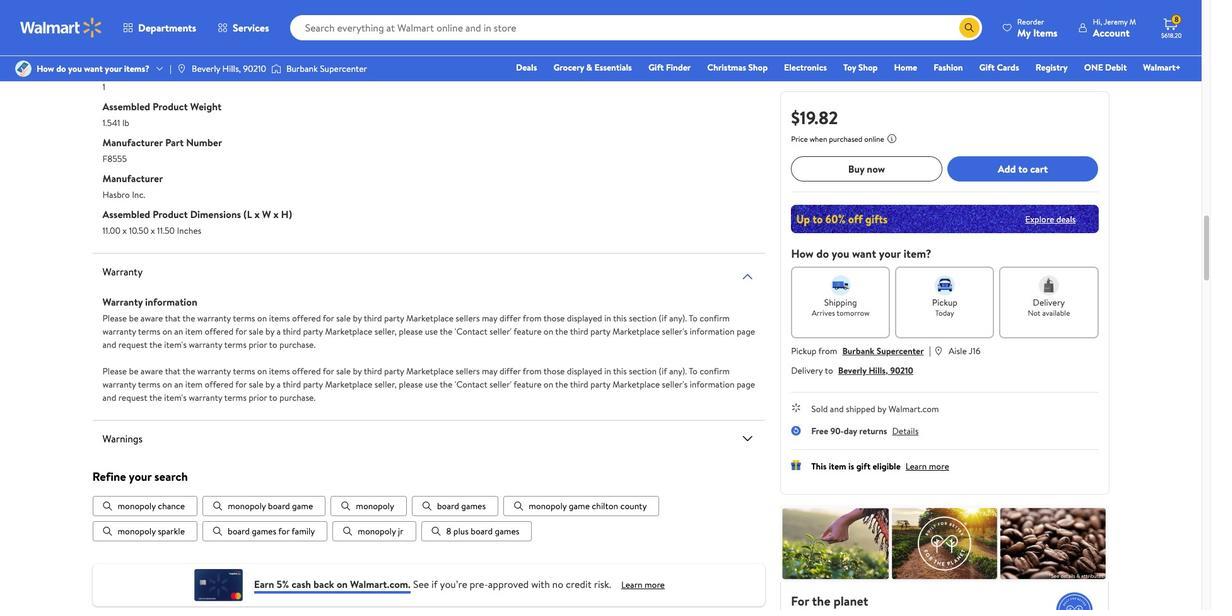 Task type: describe. For each thing, give the bounding box(es) containing it.
your for item?
[[879, 246, 901, 262]]

departments button
[[112, 13, 207, 43]]

account
[[1093, 26, 1130, 39]]

11.50
[[157, 225, 175, 237]]

beverly hills, 90210 button
[[838, 365, 913, 377]]

chilton
[[592, 501, 618, 513]]

1 be from the top
[[129, 312, 138, 325]]

pickup for pickup from burbank supercenter |
[[791, 345, 817, 358]]

hasbro
[[103, 189, 130, 201]]

1 request from the top
[[118, 339, 147, 351]]

games inside the 8 plus board games button
[[495, 526, 519, 538]]

details
[[892, 425, 919, 438]]

0 vertical spatial information
[[145, 295, 197, 309]]

instructions.
[[227, 45, 274, 57]]

0 horizontal spatial beverly
[[192, 62, 220, 75]]

$618.20
[[1161, 31, 1182, 40]]

gift
[[856, 461, 871, 473]]

monopoly board game list item
[[203, 497, 326, 517]]

monopoly sparkle button
[[92, 522, 197, 542]]

1 this from the top
[[613, 312, 627, 325]]

toy
[[843, 61, 856, 74]]

walmart.com.
[[350, 578, 411, 592]]

2 section from the top
[[629, 365, 657, 378]]

delivery for not
[[1033, 296, 1065, 309]]

board games button
[[412, 497, 498, 517]]

gift finder link
[[643, 61, 697, 74]]

1 vertical spatial 90210
[[890, 365, 913, 377]]

part
[[165, 136, 184, 150]]

1 'contact from the top
[[455, 326, 487, 338]]

monopoly for monopoly sparkle
[[118, 526, 156, 538]]

1 seller' from the top
[[490, 326, 512, 338]]

monopoly sparkle list item
[[92, 522, 197, 542]]

1 sellers from the top
[[456, 312, 480, 325]]

2 displayed from the top
[[567, 365, 602, 378]]

j16
[[969, 345, 981, 358]]

2 vertical spatial information
[[690, 379, 735, 391]]

grocery & essentials
[[554, 61, 632, 74]]

returns
[[859, 425, 887, 438]]

2 confirm from the top
[[700, 365, 730, 378]]

fashion
[[934, 61, 963, 74]]

capitalone image
[[193, 570, 244, 602]]

2 (if from the top
[[659, 365, 667, 378]]

shop for toy shop
[[858, 61, 878, 74]]

cash
[[292, 578, 311, 592]]

2 to from the top
[[689, 365, 698, 378]]

2 please from the top
[[103, 365, 127, 378]]

list containing monopoly chance
[[92, 497, 765, 542]]

1 horizontal spatial your
[[129, 469, 152, 485]]

today
[[935, 308, 954, 319]]

0 horizontal spatial burbank
[[286, 62, 318, 75]]

1 item's from the top
[[164, 339, 187, 351]]

hi,
[[1093, 16, 1102, 27]]

deals
[[1057, 213, 1076, 226]]

2 page from the top
[[737, 379, 755, 391]]

1 horizontal spatial hills,
[[869, 365, 888, 377]]

1 a from the top
[[277, 326, 281, 338]]

0 vertical spatial hills,
[[222, 62, 241, 75]]

1 confirm from the top
[[700, 312, 730, 325]]

2 seller' from the top
[[490, 379, 512, 391]]

1 vertical spatial information
[[690, 326, 735, 338]]

(l
[[244, 208, 252, 221]]

search
[[154, 469, 188, 485]]

x right "w"
[[273, 208, 279, 221]]

do for how do you want your item?
[[816, 246, 829, 262]]

games for board games
[[461, 501, 486, 513]]

2 sellers from the top
[[456, 365, 480, 378]]

1 displayed from the top
[[567, 312, 602, 325]]

walmart+ link
[[1138, 61, 1187, 74]]

now
[[867, 162, 885, 176]]

board inside button
[[268, 501, 290, 513]]

warranty for warranty information
[[103, 295, 143, 309]]

board games list item
[[412, 497, 498, 517]]

monopoly for monopoly board game
[[228, 501, 266, 513]]

deals
[[516, 61, 537, 74]]

2 use from the top
[[425, 379, 438, 391]]

burbank inside pickup from burbank supercenter |
[[842, 345, 875, 358]]

1 that from the top
[[165, 312, 181, 325]]

1 please from the top
[[399, 326, 423, 338]]

1 (if from the top
[[659, 312, 667, 325]]

0 vertical spatial 90210
[[243, 62, 266, 75]]

items?
[[124, 62, 150, 75]]

departments
[[138, 21, 196, 35]]

home link
[[889, 61, 923, 74]]

purchased
[[829, 134, 863, 144]]

when
[[810, 134, 827, 144]]

burbank supercenter
[[286, 62, 367, 75]]

you for how do you want your items?
[[68, 62, 82, 75]]

1 please be aware that the warranty terms on items offered for sale by third party marketplace sellers may differ from those displayed in this section (if any). to confirm warranty terms on an item offered for sale by a third party marketplace seller, please use the 'contact seller' feature on the third party marketplace seller's information page and request the item's warranty terms prior to purchase. from the top
[[103, 312, 755, 351]]

8 $618.20
[[1161, 14, 1182, 40]]

sparkle
[[158, 526, 185, 538]]

free
[[811, 425, 828, 438]]

1 manufacturer from the top
[[103, 136, 163, 150]]

2 please be aware that the warranty terms on items offered for sale by third party marketplace sellers may differ from those displayed in this section (if any). to confirm warranty terms on an item offered for sale by a third party marketplace seller, please use the 'contact seller' feature on the third party marketplace seller's information page and request the item's warranty terms prior to purchase. from the top
[[103, 365, 755, 404]]

2 request from the top
[[118, 392, 147, 404]]

pickup from burbank supercenter |
[[791, 344, 931, 358]]

buy
[[848, 162, 865, 176]]

2 aware from the top
[[141, 365, 163, 378]]

1 vertical spatial beverly
[[838, 365, 867, 377]]

with
[[531, 578, 550, 592]]

sold and shipped by walmart.com
[[811, 403, 939, 416]]

2 vertical spatial item
[[829, 461, 846, 473]]

items included includes gameboard, pieces, and instructions. piece count 1 assembled product weight 1.541 lb manufacturer part number f8555 manufacturer hasbro inc. assembled product dimensions (l x w x h) 11.00 x 10.50 x 11.50 inches
[[103, 28, 292, 237]]

includes
[[103, 45, 134, 57]]

pre-
[[470, 578, 488, 592]]

beverly hills, 90210
[[192, 62, 266, 75]]

2 please from the top
[[399, 379, 423, 391]]

1 aware from the top
[[141, 312, 163, 325]]

pieces,
[[183, 45, 209, 57]]

gift for gift cards
[[979, 61, 995, 74]]

essentials
[[595, 61, 632, 74]]

credit
[[566, 578, 592, 592]]

intent image for pickup image
[[935, 276, 955, 296]]

monopoly chance list item
[[92, 497, 198, 517]]

monopoly board game button
[[203, 497, 326, 517]]

2 be from the top
[[129, 365, 138, 378]]

you for how do you want your item?
[[832, 246, 850, 262]]

1 seller, from the top
[[375, 326, 397, 338]]

buy now
[[848, 162, 885, 176]]

and right sold
[[830, 403, 844, 416]]

monopoly board game
[[228, 501, 313, 513]]

lb
[[122, 117, 129, 129]]

add
[[998, 162, 1016, 176]]

jr
[[398, 526, 403, 538]]

game inside button
[[569, 501, 590, 513]]

warranty information
[[103, 295, 197, 309]]

finder
[[666, 61, 691, 74]]

monopoly chance button
[[92, 497, 198, 517]]

10.50
[[129, 225, 149, 237]]

monopoly game chilton county list item
[[503, 497, 660, 517]]

1 use from the top
[[425, 326, 438, 338]]

toy shop link
[[838, 61, 883, 74]]

h)
[[281, 208, 292, 221]]

2 item's from the top
[[164, 392, 187, 404]]

1 an from the top
[[174, 326, 183, 338]]

do for how do you want your items?
[[56, 62, 66, 75]]

1 any). from the top
[[669, 312, 687, 325]]

1 please from the top
[[103, 312, 127, 325]]

piece
[[103, 64, 126, 78]]

monopoly jr button
[[333, 522, 416, 542]]

risk.
[[594, 578, 611, 592]]

1.541
[[103, 117, 120, 129]]

8 for 8 $618.20
[[1175, 14, 1179, 25]]

aisle
[[949, 345, 967, 358]]

2 those from the top
[[544, 365, 565, 378]]

legal information image
[[887, 134, 897, 144]]

1 differ from the top
[[500, 312, 521, 325]]

board games for family button
[[202, 522, 328, 542]]

electronics link
[[779, 61, 833, 74]]

2 purchase. from the top
[[279, 392, 316, 404]]

count
[[129, 64, 156, 78]]

price
[[791, 134, 808, 144]]

gameboard,
[[136, 45, 181, 57]]

2 that from the top
[[165, 365, 181, 378]]

$19.82
[[791, 105, 838, 130]]

8 for 8 plus board games
[[446, 526, 451, 538]]

price when purchased online
[[791, 134, 884, 144]]

and up warnings
[[103, 392, 116, 404]]

how do you want your item?
[[791, 246, 932, 262]]

is
[[848, 461, 854, 473]]

arrives
[[812, 308, 835, 319]]

gifting made easy image
[[791, 461, 801, 471]]

toy shop
[[843, 61, 878, 74]]

2 may from the top
[[482, 365, 498, 378]]

tomorrow
[[837, 308, 870, 319]]

shop for christmas shop
[[748, 61, 768, 74]]

0 horizontal spatial |
[[170, 62, 171, 75]]

x right (l
[[254, 208, 260, 221]]

included
[[129, 28, 167, 42]]

11.00
[[103, 225, 120, 237]]

0 vertical spatial from
[[523, 312, 542, 325]]

cards
[[997, 61, 1019, 74]]

monopoly jr list item
[[333, 522, 416, 542]]

0 horizontal spatial more
[[645, 579, 665, 592]]

want for item?
[[852, 246, 876, 262]]

want for items?
[[84, 62, 103, 75]]

items inside reorder my items
[[1033, 26, 1058, 39]]

monopoly button
[[331, 497, 407, 517]]



Task type: vqa. For each thing, say whether or not it's contained in the screenshot.
1st Product from the bottom
yes



Task type: locate. For each thing, give the bounding box(es) containing it.
1 horizontal spatial pickup
[[932, 296, 958, 309]]

0 vertical spatial feature
[[514, 326, 542, 338]]

0 vertical spatial item's
[[164, 339, 187, 351]]

2 vertical spatial from
[[523, 365, 542, 378]]

list
[[92, 497, 765, 542]]

1 vertical spatial aware
[[141, 365, 163, 378]]

a
[[277, 326, 281, 338], [277, 379, 281, 391]]

item's
[[164, 339, 187, 351], [164, 392, 187, 404]]

2 'contact from the top
[[455, 379, 487, 391]]

registry link
[[1030, 61, 1074, 74]]

1 horizontal spatial supercenter
[[877, 345, 924, 358]]

1 in from the top
[[604, 312, 611, 325]]

0 vertical spatial displayed
[[567, 312, 602, 325]]

1 assembled from the top
[[103, 100, 150, 114]]

items up includes on the left top
[[103, 28, 127, 42]]

1 horizontal spatial 90210
[[890, 365, 913, 377]]

gift left cards
[[979, 61, 995, 74]]

1 vertical spatial manufacturer
[[103, 172, 163, 185]]

pickup down arrives
[[791, 345, 817, 358]]

(if
[[659, 312, 667, 325], [659, 365, 667, 378]]

you're
[[440, 578, 467, 592]]

registry
[[1036, 61, 1068, 74]]

0 horizontal spatial do
[[56, 62, 66, 75]]

page
[[737, 326, 755, 338], [737, 379, 755, 391]]

0 horizontal spatial 90210
[[243, 62, 266, 75]]

1 horizontal spatial beverly
[[838, 365, 867, 377]]

game up family in the left of the page
[[292, 501, 313, 513]]

0 horizontal spatial you
[[68, 62, 82, 75]]

1 product from the top
[[153, 100, 188, 114]]

1 vertical spatial more
[[645, 579, 665, 592]]

board games for family
[[228, 526, 315, 538]]

0 vertical spatial section
[[629, 312, 657, 325]]

and down warranty information
[[103, 339, 116, 351]]

0 horizontal spatial  image
[[177, 64, 187, 74]]

how up arrives
[[791, 246, 814, 262]]

90210 down "burbank supercenter" button
[[890, 365, 913, 377]]

|
[[170, 62, 171, 75], [929, 344, 931, 358]]

board down monopoly board game list item
[[228, 526, 250, 538]]

90210
[[243, 62, 266, 75], [890, 365, 913, 377]]

1 vertical spatial seller,
[[375, 379, 397, 391]]

pickup
[[932, 296, 958, 309], [791, 345, 817, 358]]

learn inside capital one  earn 5% cash back on walmart.com. see if you're pre-approved with no credit risk. learn more element
[[621, 579, 643, 592]]

2 feature from the top
[[514, 379, 542, 391]]

board inside button
[[228, 526, 250, 538]]

gift finder
[[648, 61, 691, 74]]

2 game from the left
[[569, 501, 590, 513]]

request
[[118, 339, 147, 351], [118, 392, 147, 404]]

how for how do you want your items?
[[37, 62, 54, 75]]

1 horizontal spatial |
[[929, 344, 931, 358]]

0 vertical spatial be
[[129, 312, 138, 325]]

0 horizontal spatial game
[[292, 501, 313, 513]]

1 vertical spatial prior
[[249, 392, 267, 404]]

this item is gift eligible learn more
[[811, 461, 949, 473]]

monopoly down monopoly chance 'list item'
[[118, 526, 156, 538]]

games down monopoly board game list item
[[252, 526, 276, 538]]

90210 down instructions.
[[243, 62, 266, 75]]

earn
[[254, 578, 274, 592]]

deals link
[[510, 61, 543, 74]]

request down warranty information
[[118, 339, 147, 351]]

1 vertical spatial use
[[425, 379, 438, 391]]

inches
[[177, 225, 201, 237]]

gift cards
[[979, 61, 1019, 74]]

0 vertical spatial supercenter
[[320, 62, 367, 75]]

2 any). from the top
[[669, 365, 687, 378]]

1 vertical spatial section
[[629, 365, 657, 378]]

and
[[211, 45, 225, 57], [103, 339, 116, 351], [103, 392, 116, 404], [830, 403, 844, 416]]

monopoly left "jr"
[[358, 526, 396, 538]]

1 vertical spatial feature
[[514, 379, 542, 391]]

0 vertical spatial item
[[185, 326, 203, 338]]

shop right toy at the top right of the page
[[858, 61, 878, 74]]

day
[[844, 425, 857, 438]]

monopoly for monopoly jr
[[358, 526, 396, 538]]

0 vertical spatial to
[[689, 312, 698, 325]]

pickup today
[[932, 296, 958, 319]]

search icon image
[[964, 23, 975, 33]]

inc.
[[132, 189, 145, 201]]

monopoly up monopoly jr list item
[[356, 501, 394, 513]]

1 vertical spatial warranty
[[103, 295, 143, 309]]

1 vertical spatial 'contact
[[455, 379, 487, 391]]

seller,
[[375, 326, 397, 338], [375, 379, 397, 391]]

delivery inside delivery not available
[[1033, 296, 1065, 309]]

learn more
[[621, 579, 665, 592]]

displayed
[[567, 312, 602, 325], [567, 365, 602, 378]]

1 horizontal spatial learn
[[906, 461, 927, 473]]

monopoly list item
[[331, 497, 407, 517]]

warranty for warranty
[[103, 265, 143, 279]]

debit
[[1105, 61, 1127, 74]]

1 vertical spatial assembled
[[103, 208, 150, 221]]

details button
[[892, 425, 919, 438]]

monopoly for monopoly game chilton county
[[529, 501, 567, 513]]

2 vertical spatial your
[[129, 469, 152, 485]]

0 vertical spatial a
[[277, 326, 281, 338]]

1 vertical spatial item
[[185, 379, 203, 391]]

monopoly up board games for family button
[[228, 501, 266, 513]]

beverly down pieces,
[[192, 62, 220, 75]]

more right eligible
[[929, 461, 949, 473]]

1 vertical spatial purchase.
[[279, 392, 316, 404]]

1 vertical spatial to
[[689, 365, 698, 378]]

burbank
[[286, 62, 318, 75], [842, 345, 875, 358]]

plus
[[453, 526, 469, 538]]

eligible
[[873, 461, 901, 473]]

manufacturer
[[103, 136, 163, 150], [103, 172, 163, 185]]

on
[[257, 312, 267, 325], [162, 326, 172, 338], [544, 326, 553, 338], [257, 365, 267, 378], [162, 379, 172, 391], [544, 379, 553, 391], [337, 578, 348, 592]]

how down 'walmart' image
[[37, 62, 54, 75]]

monopoly inside "list item"
[[118, 526, 156, 538]]

1 vertical spatial 8
[[446, 526, 451, 538]]

1 vertical spatial confirm
[[700, 365, 730, 378]]

8 inside button
[[446, 526, 451, 538]]

manufacturer up inc.
[[103, 172, 163, 185]]

0 vertical spatial you
[[68, 62, 82, 75]]

monopoly inside button
[[356, 501, 394, 513]]

2 prior from the top
[[249, 392, 267, 404]]

game inside button
[[292, 501, 313, 513]]

 image down pieces,
[[177, 64, 187, 74]]

feature
[[514, 326, 542, 338], [514, 379, 542, 391]]

2 gift from the left
[[979, 61, 995, 74]]

8 left plus
[[446, 526, 451, 538]]

grocery
[[554, 61, 584, 74]]

1 vertical spatial sellers
[[456, 365, 480, 378]]

2 seller, from the top
[[375, 379, 397, 391]]

for inside button
[[278, 526, 290, 538]]

| down the gameboard,
[[170, 62, 171, 75]]

0 vertical spatial pickup
[[932, 296, 958, 309]]

items right my
[[1033, 26, 1058, 39]]

learn right eligible
[[906, 461, 927, 473]]

1 vertical spatial any).
[[669, 365, 687, 378]]

1 vertical spatial seller'
[[490, 379, 512, 391]]

Search search field
[[290, 15, 982, 40]]

1 purchase. from the top
[[279, 339, 316, 351]]

electronics
[[784, 61, 827, 74]]

learn right risk.
[[621, 579, 643, 592]]

walmart image
[[20, 18, 102, 38]]

an
[[174, 326, 183, 338], [174, 379, 183, 391]]

your down includes on the left top
[[105, 62, 122, 75]]

board games
[[437, 501, 486, 513]]

1 warranty from the top
[[103, 265, 143, 279]]

to inside button
[[1018, 162, 1028, 176]]

1 vertical spatial those
[[544, 365, 565, 378]]

x left 11.50 on the left
[[151, 225, 155, 237]]

1 vertical spatial product
[[153, 208, 188, 221]]

0 vertical spatial an
[[174, 326, 183, 338]]

monopoly inside 'list item'
[[118, 501, 156, 513]]

1 may from the top
[[482, 312, 498, 325]]

warranty image
[[740, 269, 755, 285]]

up to sixty percent off deals. shop now. image
[[791, 205, 1099, 233]]

you up intent image for shipping
[[832, 246, 850, 262]]

1 horizontal spatial you
[[832, 246, 850, 262]]

1 horizontal spatial how
[[791, 246, 814, 262]]

do up the shipping
[[816, 246, 829, 262]]

0 vertical spatial burbank
[[286, 62, 318, 75]]

those
[[544, 312, 565, 325], [544, 365, 565, 378]]

game left chilton
[[569, 501, 590, 513]]

1 section from the top
[[629, 312, 657, 325]]

1 horizontal spatial more
[[929, 461, 949, 473]]

1 horizontal spatial items
[[1033, 26, 1058, 39]]

warnings image
[[740, 431, 755, 447]]

this
[[811, 461, 827, 473]]

and up beverly hills, 90210
[[211, 45, 225, 57]]

games inside 'board games' button
[[461, 501, 486, 513]]

approved
[[488, 578, 529, 592]]

games for board games for family
[[252, 526, 276, 538]]

cart
[[1030, 162, 1048, 176]]

1 vertical spatial displayed
[[567, 365, 602, 378]]

 image down instructions.
[[271, 62, 281, 75]]

monopoly inside list item
[[529, 501, 567, 513]]

2 horizontal spatial games
[[495, 526, 519, 538]]

monopoly up monopoly sparkle "list item" at left bottom
[[118, 501, 156, 513]]

board right plus
[[471, 526, 493, 538]]

0 vertical spatial purchase.
[[279, 339, 316, 351]]

0 horizontal spatial shop
[[748, 61, 768, 74]]

buy now button
[[791, 156, 942, 182]]

1 gift from the left
[[648, 61, 664, 74]]

sellers
[[456, 312, 480, 325], [456, 365, 480, 378]]

1 shop from the left
[[748, 61, 768, 74]]

see
[[413, 578, 429, 592]]

1 game from the left
[[292, 501, 313, 513]]

how for how do you want your item?
[[791, 246, 814, 262]]

0 vertical spatial product
[[153, 100, 188, 114]]

assembled up lb
[[103, 100, 150, 114]]

1 horizontal spatial want
[[852, 246, 876, 262]]

0 vertical spatial this
[[613, 312, 627, 325]]

games
[[461, 501, 486, 513], [252, 526, 276, 538], [495, 526, 519, 538]]

christmas shop
[[707, 61, 768, 74]]

monopoly for monopoly
[[356, 501, 394, 513]]

your for items?
[[105, 62, 122, 75]]

2 items from the top
[[269, 365, 290, 378]]

please
[[399, 326, 423, 338], [399, 379, 423, 391]]

x
[[254, 208, 260, 221], [273, 208, 279, 221], [123, 225, 127, 237], [151, 225, 155, 237]]

your up monopoly chance 'list item'
[[129, 469, 152, 485]]

x right 11.00
[[123, 225, 127, 237]]

supercenter inside pickup from burbank supercenter |
[[877, 345, 924, 358]]

learn more button
[[906, 461, 949, 473]]

0 vertical spatial may
[[482, 312, 498, 325]]

hills, down "burbank supercenter" button
[[869, 365, 888, 377]]

0 horizontal spatial your
[[105, 62, 122, 75]]

2 seller's from the top
[[662, 379, 688, 391]]

gift for gift finder
[[648, 61, 664, 74]]

from
[[523, 312, 542, 325], [819, 345, 837, 358], [523, 365, 542, 378]]

intent image for shipping image
[[831, 276, 851, 296]]

2 warranty from the top
[[103, 295, 143, 309]]

from inside pickup from burbank supercenter |
[[819, 345, 837, 358]]

0 vertical spatial confirm
[[700, 312, 730, 325]]

0 vertical spatial items
[[269, 312, 290, 325]]

delivery down intent image for delivery
[[1033, 296, 1065, 309]]

8 plus board games list item
[[421, 522, 532, 542]]

0 horizontal spatial 8
[[446, 526, 451, 538]]

2 assembled from the top
[[103, 208, 150, 221]]

 image for burbank supercenter
[[271, 62, 281, 75]]

1 those from the top
[[544, 312, 565, 325]]

product left weight
[[153, 100, 188, 114]]

1 horizontal spatial game
[[569, 501, 590, 513]]

 image
[[271, 62, 281, 75], [177, 64, 187, 74]]

0 horizontal spatial games
[[252, 526, 276, 538]]

pickup down the intent image for pickup
[[932, 296, 958, 309]]

christmas shop link
[[702, 61, 773, 74]]

2 in from the top
[[604, 365, 611, 378]]

please
[[103, 312, 127, 325], [103, 365, 127, 378]]

section
[[629, 312, 657, 325], [629, 365, 657, 378]]

0 vertical spatial how
[[37, 62, 54, 75]]

to
[[1018, 162, 1028, 176], [269, 339, 277, 351], [825, 365, 833, 377], [269, 392, 277, 404]]

gift left finder
[[648, 61, 664, 74]]

1 vertical spatial page
[[737, 379, 755, 391]]

board games for family list item
[[202, 522, 328, 542]]

1 vertical spatial an
[[174, 379, 183, 391]]

services
[[233, 21, 269, 35]]

| left aisle
[[929, 344, 931, 358]]

1 vertical spatial your
[[879, 246, 901, 262]]

0 vertical spatial want
[[84, 62, 103, 75]]

8 up $618.20
[[1175, 14, 1179, 25]]

games inside board games for family button
[[252, 526, 276, 538]]

0 vertical spatial learn
[[906, 461, 927, 473]]

want left item?
[[852, 246, 876, 262]]

2 manufacturer from the top
[[103, 172, 163, 185]]

hills, down instructions.
[[222, 62, 241, 75]]

1 items from the top
[[269, 312, 290, 325]]

0 vertical spatial 'contact
[[455, 326, 487, 338]]

0 vertical spatial please
[[399, 326, 423, 338]]

hi, jeremy m account
[[1093, 16, 1136, 39]]

0 vertical spatial in
[[604, 312, 611, 325]]

monopoly sparkle
[[118, 526, 185, 538]]

0 vertical spatial please
[[103, 312, 127, 325]]

information
[[145, 295, 197, 309], [690, 326, 735, 338], [690, 379, 735, 391]]

1 prior from the top
[[249, 339, 267, 351]]

assembled up 10.50
[[103, 208, 150, 221]]

services button
[[207, 13, 280, 43]]

pickup for pickup today
[[932, 296, 958, 309]]

1 feature from the top
[[514, 326, 542, 338]]

refine
[[92, 469, 126, 485]]

explore deals
[[1025, 213, 1076, 226]]

2 this from the top
[[613, 365, 627, 378]]

board up plus
[[437, 501, 459, 513]]

request up warnings
[[118, 392, 147, 404]]

2 product from the top
[[153, 208, 188, 221]]

that
[[165, 312, 181, 325], [165, 365, 181, 378]]

1 vertical spatial this
[[613, 365, 627, 378]]

items inside items included includes gameboard, pieces, and instructions. piece count 1 assembled product weight 1.541 lb manufacturer part number f8555 manufacturer hasbro inc. assembled product dimensions (l x w x h) 11.00 x 10.50 x 11.50 inches
[[103, 28, 127, 42]]

8 plus board games button
[[421, 522, 532, 542]]

1 vertical spatial a
[[277, 379, 281, 391]]

family
[[292, 526, 315, 538]]

1 horizontal spatial burbank
[[842, 345, 875, 358]]

want up 1
[[84, 62, 103, 75]]

one debit
[[1084, 61, 1127, 74]]

games right plus
[[495, 526, 519, 538]]

2 a from the top
[[277, 379, 281, 391]]

delivery up sold
[[791, 365, 823, 377]]

prior
[[249, 339, 267, 351], [249, 392, 267, 404]]

1 vertical spatial learn
[[621, 579, 643, 592]]

monopoly for monopoly chance
[[118, 501, 156, 513]]

2 differ from the top
[[500, 365, 521, 378]]

1 vertical spatial items
[[269, 365, 290, 378]]

 image
[[15, 61, 32, 77]]

0 vertical spatial assembled
[[103, 100, 150, 114]]

item
[[185, 326, 203, 338], [185, 379, 203, 391], [829, 461, 846, 473]]

shop right christmas
[[748, 61, 768, 74]]

5%
[[277, 578, 289, 592]]

do down 'walmart' image
[[56, 62, 66, 75]]

beverly down pickup from burbank supercenter |
[[838, 365, 867, 377]]

8
[[1175, 14, 1179, 25], [446, 526, 451, 538]]

dimensions
[[190, 208, 241, 221]]

0 vertical spatial |
[[170, 62, 171, 75]]

2 an from the top
[[174, 379, 183, 391]]

your left item?
[[879, 246, 901, 262]]

monopoly left chilton
[[529, 501, 567, 513]]

2 shop from the left
[[858, 61, 878, 74]]

1 to from the top
[[689, 312, 698, 325]]

1 vertical spatial please be aware that the warranty terms on items offered for sale by third party marketplace sellers may differ from those displayed in this section (if any). to confirm warranty terms on an item offered for sale by a third party marketplace seller, please use the 'contact seller' feature on the third party marketplace seller's information page and request the item's warranty terms prior to purchase.
[[103, 365, 755, 404]]

8 inside 8 $618.20
[[1175, 14, 1179, 25]]

1 vertical spatial how
[[791, 246, 814, 262]]

reorder
[[1017, 16, 1044, 27]]

by
[[353, 312, 362, 325], [265, 326, 274, 338], [353, 365, 362, 378], [265, 379, 274, 391], [878, 403, 887, 416]]

county
[[620, 501, 647, 513]]

manufacturer down lb
[[103, 136, 163, 150]]

1 page from the top
[[737, 326, 755, 338]]

more right risk.
[[645, 579, 665, 592]]

 image for beverly hills, 90210
[[177, 64, 187, 74]]

learn
[[906, 461, 927, 473], [621, 579, 643, 592]]

0 vertical spatial any).
[[669, 312, 687, 325]]

page down warranty image
[[737, 326, 755, 338]]

1 seller's from the top
[[662, 326, 688, 338]]

0 vertical spatial those
[[544, 312, 565, 325]]

you left piece
[[68, 62, 82, 75]]

delivery for to
[[791, 365, 823, 377]]

warnings
[[103, 432, 143, 446]]

and inside items included includes gameboard, pieces, and instructions. piece count 1 assembled product weight 1.541 lb manufacturer part number f8555 manufacturer hasbro inc. assembled product dimensions (l x w x h) 11.00 x 10.50 x 11.50 inches
[[211, 45, 225, 57]]

2 horizontal spatial your
[[879, 246, 901, 262]]

0 vertical spatial delivery
[[1033, 296, 1065, 309]]

intent image for delivery image
[[1039, 276, 1059, 296]]

capital one  earn 5% cash back on walmart.com. see if you're pre-approved with no credit risk. learn more element
[[621, 579, 665, 592]]

board up board games for family
[[268, 501, 290, 513]]

1 vertical spatial burbank
[[842, 345, 875, 358]]

0 vertical spatial sellers
[[456, 312, 480, 325]]

page up warnings icon
[[737, 379, 755, 391]]

Walmart Site-Wide search field
[[290, 15, 982, 40]]

0 vertical spatial warranty
[[103, 265, 143, 279]]

pickup inside pickup from burbank supercenter |
[[791, 345, 817, 358]]

0 horizontal spatial how
[[37, 62, 54, 75]]

monopoly jr
[[358, 526, 403, 538]]

games up 8 plus board games list item
[[461, 501, 486, 513]]

product up 11.50 on the left
[[153, 208, 188, 221]]

earn 5% cash back on walmart.com. see if you're pre-approved with no credit risk.
[[254, 578, 611, 592]]

delivery to beverly hills, 90210
[[791, 365, 913, 377]]

0 horizontal spatial supercenter
[[320, 62, 367, 75]]



